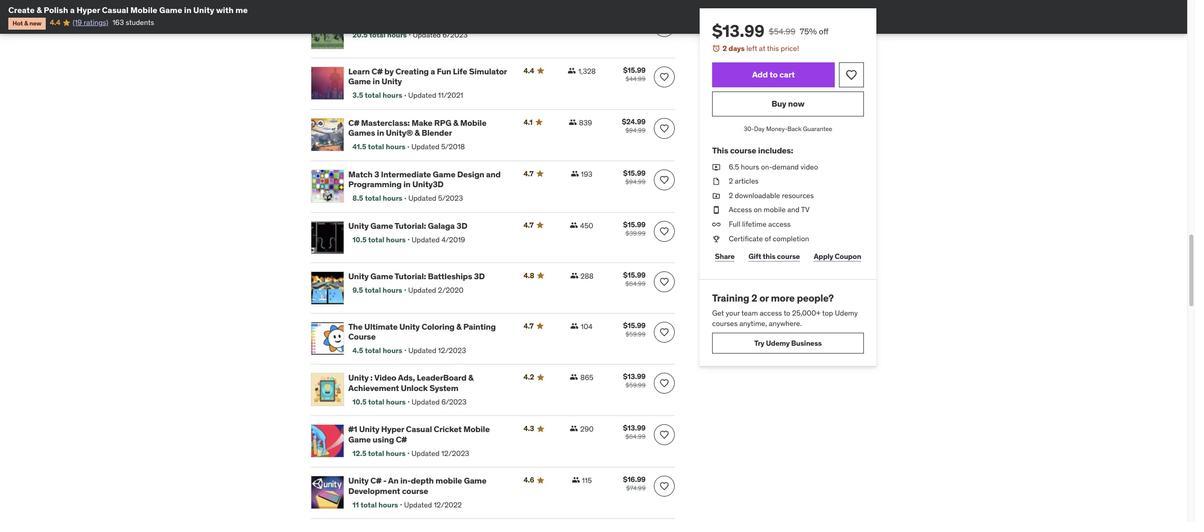 Task type: describe. For each thing, give the bounding box(es) containing it.
unity c# -  an in-depth mobile game development course link
[[348, 476, 511, 496]]

hours for coloring
[[383, 346, 403, 355]]

total for #1 unity hyper casual cricket mobile game using c#
[[368, 449, 384, 458]]

$15.99 $94.99
[[623, 168, 646, 185]]

total for c# masterclass: make rpg & mobile games in unity® & blender
[[368, 142, 384, 151]]

lifetime
[[742, 219, 767, 229]]

gift
[[749, 252, 762, 261]]

get
[[712, 308, 724, 318]]

8.5
[[353, 193, 363, 203]]

290
[[580, 425, 594, 434]]

updated for casual
[[412, 449, 440, 458]]

more
[[771, 292, 795, 304]]

c# masterclass: make rpg & mobile games in unity® & blender
[[348, 117, 487, 138]]

training
[[712, 292, 750, 304]]

try udemy business link
[[712, 333, 864, 354]]

10.5 total hours for :
[[353, 397, 406, 407]]

video
[[801, 162, 818, 171]]

learn c# by creating a fun life simulator game in unity link
[[348, 66, 511, 86]]

6.5 hours on-demand video
[[729, 162, 818, 171]]

video
[[374, 373, 397, 383]]

$15.99 for and
[[623, 168, 646, 178]]

xsmall image for 839
[[569, 118, 577, 126]]

6/2023 for 20.5 total hours
[[443, 30, 468, 39]]

10.5 for unity game tutorial: galaga 3d
[[353, 235, 367, 244]]

unity inside the ultimate unity coloring & painting course
[[400, 321, 420, 332]]

total for the ultimate unity coloring & painting course
[[365, 346, 381, 355]]

wishlist image for unity game tutorial: galaga 3d
[[659, 226, 670, 236]]

1 horizontal spatial mobile
[[764, 205, 786, 214]]

try
[[755, 338, 765, 348]]

wishlist image for unity : video ads, leaderboard & achievement unlock system
[[659, 378, 670, 389]]

0 vertical spatial 4.4
[[50, 18, 60, 27]]

5/2023
[[438, 193, 463, 203]]

unity inside unity game tutorial: battleships 3d link
[[348, 271, 369, 281]]

& up new
[[36, 5, 42, 15]]

achievement
[[348, 383, 399, 393]]

add to cart button
[[712, 62, 835, 87]]

updated 6/2023 for 20.5 total hours
[[413, 30, 468, 39]]

gift this course
[[749, 252, 800, 261]]

make
[[412, 117, 433, 128]]

leaderboard
[[417, 373, 467, 383]]

of
[[765, 234, 771, 243]]

creating
[[396, 66, 429, 76]]

updated 12/2023 for casual
[[412, 449, 469, 458]]

unity inside unity c# -  an in-depth mobile game development course
[[348, 476, 369, 486]]

c# masterclass: make rpg & mobile games in unity® & blender link
[[348, 117, 511, 138]]

11
[[353, 500, 359, 510]]

30-day money-back guarantee
[[744, 125, 833, 132]]

depth
[[411, 476, 434, 486]]

$15.99 $39.99
[[623, 220, 646, 237]]

game inside #1 unity hyper casual cricket mobile game using c#
[[348, 434, 371, 444]]

115
[[582, 476, 592, 485]]

4 $15.99 from the top
[[623, 270, 646, 280]]

10.5 total hours for game
[[353, 235, 406, 244]]

galaga
[[428, 220, 455, 231]]

0 vertical spatial hyper
[[77, 5, 100, 15]]

a inside learn c# by creating a fun life simulator game in unity
[[431, 66, 435, 76]]

updated for battleships
[[408, 285, 436, 295]]

game inside match 3 intermediate game design and programming in unity3d
[[433, 169, 456, 179]]

updated 12/2022
[[404, 500, 462, 510]]

& right hot in the top left of the page
[[24, 19, 28, 27]]

2/2020
[[438, 285, 464, 295]]

& inside the ultimate unity coloring & painting course
[[457, 321, 462, 332]]

includes:
[[758, 145, 793, 156]]

xsmall image for 450
[[570, 221, 578, 229]]

this inside gift this course link
[[763, 252, 776, 261]]

xsmall image for 288
[[570, 271, 579, 280]]

0 vertical spatial access
[[769, 219, 791, 229]]

3d for unity game tutorial: galaga 3d
[[457, 220, 468, 231]]

or
[[760, 292, 769, 304]]

learn c# by creating a fun life simulator game in unity
[[348, 66, 507, 86]]

104
[[581, 322, 593, 331]]

training 2 or more people? get your team access to 25,000+ top udemy courses anytime, anywhere.
[[712, 292, 858, 328]]

450
[[580, 221, 594, 230]]

3.5
[[353, 90, 363, 100]]

your
[[726, 308, 740, 318]]

total for unity game tutorial: battleships 3d
[[365, 285, 381, 295]]

$94.99 for and
[[626, 178, 646, 185]]

$13.99 for $13.99 $59.99
[[623, 372, 646, 381]]

unity game tutorial: battleships 3d link
[[348, 271, 511, 281]]

mobile inside unity c# -  an in-depth mobile game development course
[[436, 476, 462, 486]]

hours right 20.5
[[387, 30, 407, 39]]

updated 5/2023
[[408, 193, 463, 203]]

updated for game
[[408, 193, 437, 203]]

fun
[[437, 66, 451, 76]]

updated up creating
[[413, 30, 441, 39]]

unity left with
[[193, 5, 214, 15]]

ultimate
[[364, 321, 398, 332]]

the ultimate unity coloring & painting course
[[348, 321, 496, 342]]

updated 6/2023 for 10.5 total hours
[[412, 397, 467, 407]]

wishlist image for learn c# by creating a fun life simulator game in unity
[[659, 72, 670, 82]]

:
[[371, 373, 373, 383]]

left
[[747, 44, 758, 53]]

in left with
[[184, 5, 192, 15]]

2 for 2 days left at this price!
[[723, 44, 727, 53]]

masterclass:
[[361, 117, 410, 128]]

in inside learn c# by creating a fun life simulator game in unity
[[373, 76, 380, 86]]

updated 2/2020
[[408, 285, 464, 295]]

unity3d
[[412, 179, 444, 189]]

$54.99
[[769, 26, 796, 36]]

xsmall image for full lifetime access
[[712, 219, 721, 230]]

#1
[[348, 424, 357, 434]]

hot & new
[[12, 19, 41, 27]]

& inside 'unity : video ads, leaderboard & achievement unlock system'
[[468, 373, 474, 383]]

25,000+
[[792, 308, 821, 318]]

wishlist image for the ultimate unity coloring & painting course
[[659, 327, 670, 337]]

updated 4/2019
[[412, 235, 465, 244]]

3
[[374, 169, 379, 179]]

c# inside #1 unity hyper casual cricket mobile game using c#
[[396, 434, 407, 444]]

xsmall image for 193
[[571, 169, 579, 178]]

the
[[348, 321, 363, 332]]

rpg
[[434, 117, 452, 128]]

using
[[373, 434, 394, 444]]

updated for galaga
[[412, 235, 440, 244]]

share button
[[712, 246, 738, 267]]

(19 ratings)
[[73, 18, 108, 27]]

total for unity game tutorial: galaga 3d
[[368, 235, 385, 244]]

mobile for #1 unity hyper casual cricket mobile game using c#
[[464, 424, 490, 434]]

certificate of completion
[[729, 234, 810, 243]]

$74.99
[[626, 484, 646, 492]]

4.7 for match 3 intermediate game design and programming in unity3d
[[524, 169, 534, 178]]

hours for rpg
[[386, 142, 406, 151]]

11 total hours
[[353, 500, 398, 510]]

udemy inside try udemy business link
[[766, 338, 790, 348]]

total right 20.5
[[369, 30, 386, 39]]

an
[[388, 476, 399, 486]]

hours for ads,
[[386, 397, 406, 407]]

unity inside 'unity : video ads, leaderboard & achievement unlock system'
[[348, 373, 369, 383]]

1 vertical spatial and
[[788, 205, 800, 214]]

life
[[453, 66, 467, 76]]

20.5 total hours
[[353, 30, 407, 39]]

1 horizontal spatial 4.4
[[524, 66, 534, 75]]

& right unity® at the top left
[[415, 127, 420, 138]]

games
[[348, 127, 375, 138]]

$15.99 for painting
[[623, 321, 646, 330]]

cricket
[[434, 424, 462, 434]]

6/2023 for 10.5 total hours
[[442, 397, 467, 407]]

0 vertical spatial mobile
[[130, 5, 157, 15]]

course inside unity c# -  an in-depth mobile game development course
[[402, 486, 428, 496]]

#1 unity hyper casual cricket mobile game using c# link
[[348, 424, 511, 445]]

add to cart
[[752, 69, 795, 80]]

(19
[[73, 18, 82, 27]]

alarm image
[[712, 44, 721, 53]]

total for unity : video ads, leaderboard & achievement unlock system
[[368, 397, 385, 407]]

12.5
[[353, 449, 367, 458]]

unity inside learn c# by creating a fun life simulator game in unity
[[382, 76, 402, 86]]

ratings)
[[84, 18, 108, 27]]

3 wishlist image from the top
[[659, 276, 670, 287]]

$15.99 $44.99
[[623, 65, 646, 82]]

unity inside #1 unity hyper casual cricket mobile game using c#
[[359, 424, 380, 434]]

course
[[348, 331, 376, 342]]

learn
[[348, 66, 370, 76]]

$13.99 for $13.99 $64.99
[[623, 424, 646, 433]]

anytime,
[[740, 319, 767, 328]]

in inside c# masterclass: make rpg & mobile games in unity® & blender
[[377, 127, 384, 138]]

hours for casual
[[386, 449, 406, 458]]

4/2019
[[442, 235, 465, 244]]

updated for coloring
[[408, 346, 437, 355]]

41.5 total hours
[[353, 142, 406, 151]]

total for match 3 intermediate game design and programming in unity3d
[[365, 193, 381, 203]]

to inside training 2 or more people? get your team access to 25,000+ top udemy courses anytime, anywhere.
[[784, 308, 791, 318]]



Task type: vqa. For each thing, say whether or not it's contained in the screenshot.


Task type: locate. For each thing, give the bounding box(es) containing it.
xsmall image for 115
[[572, 476, 580, 484]]

xsmall image for 290
[[570, 425, 578, 433]]

course up 6.5
[[730, 145, 757, 156]]

xsmall image left 288
[[570, 271, 579, 280]]

tutorial: left galaga on the left
[[395, 220, 426, 231]]

1 $15.99 from the top
[[623, 65, 646, 75]]

0 vertical spatial 6/2023
[[443, 30, 468, 39]]

2 $94.99 from the top
[[626, 178, 646, 185]]

3d right "battleships"
[[474, 271, 485, 281]]

a
[[70, 5, 75, 15], [431, 66, 435, 76]]

0 horizontal spatial 3d
[[457, 220, 468, 231]]

articles
[[735, 176, 759, 186]]

1 vertical spatial access
[[760, 308, 782, 318]]

total right '3.5'
[[365, 90, 381, 100]]

$15.99 $64.99
[[623, 270, 646, 287]]

resources
[[782, 191, 814, 200]]

2 horizontal spatial course
[[777, 252, 800, 261]]

this course includes:
[[712, 145, 793, 156]]

total down unity game tutorial: galaga 3d
[[368, 235, 385, 244]]

c#
[[372, 66, 383, 76], [348, 117, 359, 128], [396, 434, 407, 444], [371, 476, 382, 486]]

2 wishlist image from the top
[[659, 174, 670, 185]]

1 $64.99 from the top
[[626, 280, 646, 287]]

c# inside learn c# by creating a fun life simulator game in unity
[[372, 66, 383, 76]]

2 up access
[[729, 191, 733, 200]]

wishlist image
[[846, 68, 858, 81], [659, 72, 670, 82], [659, 226, 670, 236], [659, 327, 670, 337], [659, 378, 670, 389], [659, 430, 670, 440], [659, 481, 670, 492]]

4.4 down polish
[[50, 18, 60, 27]]

simulator
[[469, 66, 507, 76]]

0 vertical spatial course
[[730, 145, 757, 156]]

$64.99 up $16.99
[[626, 433, 646, 441]]

apply coupon
[[814, 252, 862, 261]]

0 vertical spatial 4.7
[[524, 169, 534, 178]]

and inside match 3 intermediate game design and programming in unity3d
[[486, 169, 501, 179]]

1 horizontal spatial udemy
[[835, 308, 858, 318]]

0 horizontal spatial udemy
[[766, 338, 790, 348]]

1 vertical spatial updated 12/2023
[[412, 449, 469, 458]]

day
[[754, 125, 765, 132]]

0 horizontal spatial to
[[770, 69, 778, 80]]

xsmall image for 104
[[571, 322, 579, 330]]

1 vertical spatial 4.4
[[524, 66, 534, 75]]

1 10.5 from the top
[[353, 235, 367, 244]]

hours down unlock on the bottom left of the page
[[386, 397, 406, 407]]

0 vertical spatial and
[[486, 169, 501, 179]]

game inside learn c# by creating a fun life simulator game in unity
[[348, 76, 371, 86]]

casual up 163
[[102, 5, 129, 15]]

coupon
[[835, 252, 862, 261]]

updated down blender
[[412, 142, 440, 151]]

1 vertical spatial $59.99
[[626, 381, 646, 389]]

1 vertical spatial hyper
[[381, 424, 404, 434]]

$15.99 $59.99
[[623, 321, 646, 338]]

in-
[[400, 476, 411, 486]]

hours for game
[[383, 193, 403, 203]]

1 vertical spatial $64.99
[[626, 433, 646, 441]]

$64.99 inside $15.99 $64.99
[[626, 280, 646, 287]]

1 vertical spatial casual
[[406, 424, 432, 434]]

1 vertical spatial updated 6/2023
[[412, 397, 467, 407]]

updated down #1 unity hyper casual cricket mobile game using c# link
[[412, 449, 440, 458]]

updated down unity game tutorial: battleships 3d
[[408, 285, 436, 295]]

xsmall image for certificate of completion
[[712, 234, 721, 244]]

$13.99 right the 290
[[623, 424, 646, 433]]

$94.99 inside $15.99 $94.99
[[626, 178, 646, 185]]

2 days left at this price!
[[723, 44, 799, 53]]

xsmall image for 865
[[570, 373, 579, 381]]

in left unity3d
[[404, 179, 411, 189]]

hours up articles
[[741, 162, 760, 171]]

try udemy business
[[755, 338, 822, 348]]

1 4.7 from the top
[[524, 169, 534, 178]]

access on mobile and tv
[[729, 205, 810, 214]]

4.1
[[524, 117, 533, 127]]

c# right 'using'
[[396, 434, 407, 444]]

unity left coloring
[[400, 321, 420, 332]]

2 10.5 total hours from the top
[[353, 397, 406, 407]]

1 vertical spatial tutorial:
[[395, 271, 426, 281]]

0 vertical spatial tutorial:
[[395, 220, 426, 231]]

wishlist image for and
[[659, 174, 670, 185]]

updated down the ultimate unity coloring & painting course
[[408, 346, 437, 355]]

mobile down 2 downloadable resources
[[764, 205, 786, 214]]

hours down unity® at the top left
[[386, 142, 406, 151]]

hours down by
[[383, 90, 403, 100]]

0 vertical spatial $64.99
[[626, 280, 646, 287]]

xsmall image
[[569, 118, 577, 126], [712, 162, 721, 172], [571, 169, 579, 178], [712, 176, 721, 187], [570, 221, 578, 229], [712, 234, 721, 244], [570, 271, 579, 280]]

4.6
[[524, 476, 534, 485]]

10.5 down the achievement
[[353, 397, 367, 407]]

c# inside c# masterclass: make rpg & mobile games in unity® & blender
[[348, 117, 359, 128]]

2 for 2 downloadable resources
[[729, 191, 733, 200]]

xsmall image left 2 articles
[[712, 176, 721, 187]]

#1 unity hyper casual cricket mobile game using c#
[[348, 424, 490, 444]]

0 vertical spatial mobile
[[764, 205, 786, 214]]

6/2023 down system
[[442, 397, 467, 407]]

updated for an
[[404, 500, 432, 510]]

0 vertical spatial 12/2023
[[438, 346, 466, 355]]

1 vertical spatial mobile
[[460, 117, 487, 128]]

total for unity c# -  an in-depth mobile game development course
[[361, 500, 377, 510]]

2 10.5 from the top
[[353, 397, 367, 407]]

this
[[712, 145, 729, 156]]

hyper inside #1 unity hyper casual cricket mobile game using c#
[[381, 424, 404, 434]]

$94.99 for mobile
[[626, 126, 646, 134]]

2 articles
[[729, 176, 759, 186]]

udemy inside training 2 or more people? get your team access to 25,000+ top udemy courses anytime, anywhere.
[[835, 308, 858, 318]]

unity up 11
[[348, 476, 369, 486]]

the ultimate unity coloring & painting course link
[[348, 321, 511, 342]]

1 horizontal spatial to
[[784, 308, 791, 318]]

0 vertical spatial 10.5 total hours
[[353, 235, 406, 244]]

1 vertical spatial 12/2023
[[441, 449, 469, 458]]

on-
[[761, 162, 773, 171]]

hours for creating
[[383, 90, 403, 100]]

blender
[[422, 127, 452, 138]]

game
[[159, 5, 182, 15], [348, 76, 371, 86], [433, 169, 456, 179], [371, 220, 393, 231], [371, 271, 393, 281], [348, 434, 371, 444], [464, 476, 487, 486]]

updated 11/2021
[[408, 90, 463, 100]]

polish
[[44, 5, 68, 15]]

unity down 8.5
[[348, 220, 369, 231]]

1 vertical spatial 4.7
[[524, 220, 534, 230]]

0 horizontal spatial and
[[486, 169, 501, 179]]

total right 4.5
[[365, 346, 381, 355]]

0 vertical spatial $94.99
[[626, 126, 646, 134]]

0 vertical spatial to
[[770, 69, 778, 80]]

1 horizontal spatial a
[[431, 66, 435, 76]]

mobile inside #1 unity hyper casual cricket mobile game using c#
[[464, 424, 490, 434]]

4.7 down 4.1 in the left top of the page
[[524, 169, 534, 178]]

75%
[[800, 26, 817, 36]]

1 wishlist image from the top
[[659, 123, 670, 133]]

udemy right top
[[835, 308, 858, 318]]

2 vertical spatial mobile
[[464, 424, 490, 434]]

tutorial: for galaga
[[395, 220, 426, 231]]

updated down unity game tutorial: galaga 3d link
[[412, 235, 440, 244]]

updated 6/2023 up fun
[[413, 30, 468, 39]]

$59.99 up the $13.99 $64.99
[[626, 381, 646, 389]]

-
[[383, 476, 387, 486]]

2 $59.99 from the top
[[626, 381, 646, 389]]

0 vertical spatial casual
[[102, 5, 129, 15]]

mobile up students
[[130, 5, 157, 15]]

4.7 for unity game tutorial: galaga 3d
[[524, 220, 534, 230]]

4.5 total hours
[[353, 346, 403, 355]]

in up 3.5 total hours
[[373, 76, 380, 86]]

0 vertical spatial $13.99
[[712, 20, 765, 42]]

add
[[752, 69, 768, 80]]

access down access on mobile and tv in the top right of the page
[[769, 219, 791, 229]]

$13.99 right '865'
[[623, 372, 646, 381]]

1 vertical spatial $13.99
[[623, 372, 646, 381]]

$24.99
[[622, 117, 646, 126]]

$13.99 $64.99
[[623, 424, 646, 441]]

hours for galaga
[[386, 235, 406, 244]]

2 tutorial: from the top
[[395, 271, 426, 281]]

at
[[759, 44, 766, 53]]

$64.99 inside the $13.99 $64.99
[[626, 433, 646, 441]]

1 vertical spatial course
[[777, 252, 800, 261]]

1 vertical spatial wishlist image
[[659, 174, 670, 185]]

money-
[[767, 125, 788, 132]]

total down the achievement
[[368, 397, 385, 407]]

access
[[769, 219, 791, 229], [760, 308, 782, 318]]

xsmall image for 6.5 hours on-demand video
[[712, 162, 721, 172]]

$94.99 up the $15.99 $39.99
[[626, 178, 646, 185]]

$59.99 inside $13.99 $59.99
[[626, 381, 646, 389]]

$15.99 for fun
[[623, 65, 646, 75]]

wishlist image right $15.99 $94.99
[[659, 174, 670, 185]]

1 vertical spatial to
[[784, 308, 791, 318]]

2 left or
[[752, 292, 758, 304]]

1 10.5 total hours from the top
[[353, 235, 406, 244]]

1 $59.99 from the top
[[626, 330, 646, 338]]

hours down unity game tutorial: battleships 3d
[[383, 285, 402, 295]]

865
[[581, 373, 594, 382]]

this right gift
[[763, 252, 776, 261]]

$15.99 down $15.99 $64.99 at the bottom right of page
[[623, 321, 646, 330]]

0 vertical spatial udemy
[[835, 308, 858, 318]]

$94.99
[[626, 126, 646, 134], [626, 178, 646, 185]]

12/2023 down coloring
[[438, 346, 466, 355]]

mobile right rpg
[[460, 117, 487, 128]]

game inside unity game tutorial: battleships 3d link
[[371, 271, 393, 281]]

updated 5/2018
[[412, 142, 465, 151]]

wishlist image
[[659, 123, 670, 133], [659, 174, 670, 185], [659, 276, 670, 287]]

12/2023 for &
[[438, 346, 466, 355]]

hyper up (19 ratings)
[[77, 5, 100, 15]]

$13.99 up days
[[712, 20, 765, 42]]

2 $15.99 from the top
[[623, 168, 646, 178]]

c# left -
[[371, 476, 382, 486]]

0 vertical spatial this
[[767, 44, 779, 53]]

12/2023 down cricket
[[441, 449, 469, 458]]

hours down unity game tutorial: galaga 3d
[[386, 235, 406, 244]]

0 horizontal spatial casual
[[102, 5, 129, 15]]

game inside unity c# -  an in-depth mobile game development course
[[464, 476, 487, 486]]

$59.99
[[626, 330, 646, 338], [626, 381, 646, 389]]

3d for unity game tutorial: battleships 3d
[[474, 271, 485, 281]]

1 tutorial: from the top
[[395, 220, 426, 231]]

anywhere.
[[769, 319, 802, 328]]

updated for creating
[[408, 90, 436, 100]]

wishlist image for unity c# -  an in-depth mobile game development course
[[659, 481, 670, 492]]

2 inside training 2 or more people? get your team access to 25,000+ top udemy courses anytime, anywhere.
[[752, 292, 758, 304]]

& right rpg
[[453, 117, 459, 128]]

xsmall image for 1,328
[[568, 66, 576, 75]]

hours down "development"
[[379, 500, 398, 510]]

0 vertical spatial updated 12/2023
[[408, 346, 466, 355]]

xsmall image for 2 articles
[[712, 176, 721, 187]]

$59.99 for &
[[626, 381, 646, 389]]

hours for battleships
[[383, 285, 402, 295]]

updated 12/2023 down the ultimate unity coloring & painting course 'link'
[[408, 346, 466, 355]]

tutorial:
[[395, 220, 426, 231], [395, 271, 426, 281]]

1 vertical spatial this
[[763, 252, 776, 261]]

5 $15.99 from the top
[[623, 321, 646, 330]]

to inside button
[[770, 69, 778, 80]]

hours down programming
[[383, 193, 403, 203]]

tutorial: up updated 2/2020
[[395, 271, 426, 281]]

access inside training 2 or more people? get your team access to 25,000+ top udemy courses anytime, anywhere.
[[760, 308, 782, 318]]

1 $94.99 from the top
[[626, 126, 646, 134]]

xsmall image for access on mobile and tv
[[712, 205, 721, 215]]

tutorial: for battleships
[[395, 271, 426, 281]]

unity : video ads, leaderboard & achievement unlock system
[[348, 373, 474, 393]]

2 $64.99 from the top
[[626, 433, 646, 441]]

10.5 total hours down unity game tutorial: galaga 3d
[[353, 235, 406, 244]]

4.5
[[353, 346, 363, 355]]

course up updated 12/2022
[[402, 486, 428, 496]]

demand
[[773, 162, 799, 171]]

$39.99
[[626, 229, 646, 237]]

and
[[486, 169, 501, 179], [788, 205, 800, 214]]

$64.99 for #1 unity hyper casual cricket mobile game using c#
[[626, 433, 646, 441]]

4.3
[[524, 424, 534, 433]]

1 horizontal spatial course
[[730, 145, 757, 156]]

$94.99 inside $24.99 $94.99
[[626, 126, 646, 134]]

12/2023 for cricket
[[441, 449, 469, 458]]

2 for 2 articles
[[729, 176, 733, 186]]

0 vertical spatial $59.99
[[626, 330, 646, 338]]

total down 'using'
[[368, 449, 384, 458]]

0 horizontal spatial a
[[70, 5, 75, 15]]

10.5 for unity : video ads, leaderboard & achievement unlock system
[[353, 397, 367, 407]]

to left 'cart'
[[770, 69, 778, 80]]

mobile right cricket
[[464, 424, 490, 434]]

total down programming
[[365, 193, 381, 203]]

total for learn c# by creating a fun life simulator game in unity
[[365, 90, 381, 100]]

3d up 4/2019
[[457, 220, 468, 231]]

12/2022
[[434, 500, 462, 510]]

0 horizontal spatial hyper
[[77, 5, 100, 15]]

xsmall image
[[568, 66, 576, 75], [712, 191, 721, 201], [712, 205, 721, 215], [712, 219, 721, 230], [571, 322, 579, 330], [570, 373, 579, 381], [570, 425, 578, 433], [572, 476, 580, 484]]

battleships
[[428, 271, 472, 281]]

in inside match 3 intermediate game design and programming in unity3d
[[404, 179, 411, 189]]

total right 11
[[361, 500, 377, 510]]

4.2
[[524, 373, 534, 382]]

game inside unity game tutorial: galaga 3d link
[[371, 220, 393, 231]]

0 vertical spatial updated 6/2023
[[413, 30, 468, 39]]

0 horizontal spatial 4.4
[[50, 18, 60, 27]]

1 vertical spatial mobile
[[436, 476, 462, 486]]

a left fun
[[431, 66, 435, 76]]

& left painting
[[457, 321, 462, 332]]

1 vertical spatial udemy
[[766, 338, 790, 348]]

$13.99 for $13.99 $54.99 75% off
[[712, 20, 765, 42]]

wishlist image for #1 unity hyper casual cricket mobile game using c#
[[659, 430, 670, 440]]

$59.99 for painting
[[626, 330, 646, 338]]

0 horizontal spatial course
[[402, 486, 428, 496]]

0 vertical spatial wishlist image
[[659, 123, 670, 133]]

me
[[236, 5, 248, 15]]

2 4.7 from the top
[[524, 220, 534, 230]]

0 vertical spatial a
[[70, 5, 75, 15]]

1 vertical spatial 10.5 total hours
[[353, 397, 406, 407]]

1 vertical spatial 6/2023
[[442, 397, 467, 407]]

1 horizontal spatial and
[[788, 205, 800, 214]]

4.7 for the ultimate unity coloring & painting course
[[524, 321, 534, 330]]

0 horizontal spatial mobile
[[436, 476, 462, 486]]

6/2023 up life
[[443, 30, 468, 39]]

access down or
[[760, 308, 782, 318]]

$64.99 for unity game tutorial: battleships 3d
[[626, 280, 646, 287]]

share
[[715, 252, 735, 261]]

$94.99 up $15.99 $94.99
[[626, 126, 646, 134]]

a up (19
[[70, 5, 75, 15]]

updated 12/2023
[[408, 346, 466, 355], [412, 449, 469, 458]]

839
[[579, 118, 592, 127]]

1 vertical spatial 3d
[[474, 271, 485, 281]]

xsmall image down this
[[712, 162, 721, 172]]

unity inside unity game tutorial: galaga 3d link
[[348, 220, 369, 231]]

1 horizontal spatial casual
[[406, 424, 432, 434]]

business
[[792, 338, 822, 348]]

mobile inside c# masterclass: make rpg & mobile games in unity® & blender
[[460, 117, 487, 128]]

$15.99 down "$39.99"
[[623, 270, 646, 280]]

updated down learn c# by creating a fun life simulator game in unity
[[408, 90, 436, 100]]

total right 41.5
[[368, 142, 384, 151]]

wishlist image right $24.99 $94.99
[[659, 123, 670, 133]]

3 4.7 from the top
[[524, 321, 534, 330]]

course down completion
[[777, 252, 800, 261]]

udemy
[[835, 308, 858, 318], [766, 338, 790, 348]]

xsmall image for 2 downloadable resources
[[712, 191, 721, 201]]

8.5 total hours
[[353, 193, 403, 203]]

1 vertical spatial $94.99
[[626, 178, 646, 185]]

updated for rpg
[[412, 142, 440, 151]]

6.5
[[729, 162, 739, 171]]

updated 12/2023 for coloring
[[408, 346, 466, 355]]

$59.99 up $13.99 $59.99
[[626, 330, 646, 338]]

unlock
[[401, 383, 428, 393]]

3.5 total hours
[[353, 90, 403, 100]]

apply coupon button
[[811, 246, 864, 267]]

41.5
[[353, 142, 367, 151]]

1 horizontal spatial hyper
[[381, 424, 404, 434]]

wishlist image for mobile
[[659, 123, 670, 133]]

buy now button
[[712, 91, 864, 116]]

$24.99 $94.99
[[622, 117, 646, 134]]

288
[[581, 271, 594, 281]]

days
[[729, 44, 745, 53]]

2 down 6.5
[[729, 176, 733, 186]]

4.4 right simulator
[[524, 66, 534, 75]]

team
[[742, 308, 758, 318]]

mobile for c# masterclass: make rpg & mobile games in unity® & blender
[[460, 117, 487, 128]]

c# up 41.5
[[348, 117, 359, 128]]

2 right alarm image
[[723, 44, 727, 53]]

c# inside unity c# -  an in-depth mobile game development course
[[371, 476, 382, 486]]

2 vertical spatial wishlist image
[[659, 276, 670, 287]]

unity up 9.5
[[348, 271, 369, 281]]

10.5 total hours down the achievement
[[353, 397, 406, 407]]

mobile up 12/2022
[[436, 476, 462, 486]]

2 vertical spatial course
[[402, 486, 428, 496]]

10.5 down 8.5
[[353, 235, 367, 244]]

updated down unity c# -  an in-depth mobile game development course at left
[[404, 500, 432, 510]]

0 vertical spatial 10.5
[[353, 235, 367, 244]]

$59.99 inside $15.99 $59.99
[[626, 330, 646, 338]]

1 vertical spatial a
[[431, 66, 435, 76]]

this right at
[[767, 44, 779, 53]]

9.5
[[353, 285, 363, 295]]

4.7 right painting
[[524, 321, 534, 330]]

updated 6/2023 down system
[[412, 397, 467, 407]]

updated 6/2023
[[413, 30, 468, 39], [412, 397, 467, 407]]

hours for an
[[379, 500, 398, 510]]

and right the design
[[486, 169, 501, 179]]

development
[[348, 486, 400, 496]]

xsmall image left 450 on the left of page
[[570, 221, 578, 229]]

0 vertical spatial 3d
[[457, 220, 468, 231]]

mobile
[[764, 205, 786, 214], [436, 476, 462, 486]]

apply
[[814, 252, 834, 261]]

3 $15.99 from the top
[[623, 220, 646, 229]]

casual inside #1 unity hyper casual cricket mobile game using c#
[[406, 424, 432, 434]]

hot
[[12, 19, 23, 27]]

unity left :
[[348, 373, 369, 383]]

5/2018
[[441, 142, 465, 151]]

casual left cricket
[[406, 424, 432, 434]]

hours down 'using'
[[386, 449, 406, 458]]

30-
[[744, 125, 754, 132]]

2 vertical spatial $13.99
[[623, 424, 646, 433]]

2 vertical spatial 4.7
[[524, 321, 534, 330]]

updated for ads,
[[412, 397, 440, 407]]

1 horizontal spatial 3d
[[474, 271, 485, 281]]

full
[[729, 219, 741, 229]]

$15.99 down $15.99 $94.99
[[623, 220, 646, 229]]

1 vertical spatial 10.5
[[353, 397, 367, 407]]



